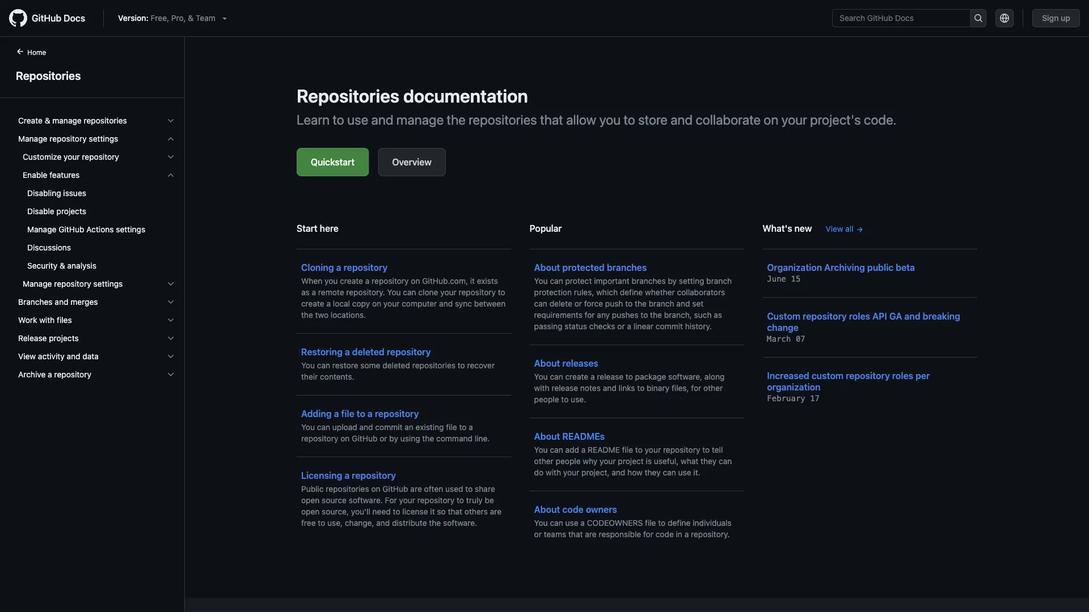 Task type: locate. For each thing, give the bounding box(es) containing it.
exists
[[477, 277, 498, 286]]

sc 9kayk9 0 image inside release projects dropdown button
[[166, 334, 175, 343]]

0 vertical spatial with
[[39, 316, 55, 325]]

code left owners
[[563, 505, 584, 516]]

you up their
[[301, 361, 315, 371]]

can down releases
[[550, 373, 563, 382]]

0 horizontal spatial that
[[448, 508, 463, 517]]

github
[[32, 13, 61, 24], [59, 225, 84, 234], [352, 434, 378, 444], [383, 485, 408, 494]]

file inside about code owners you can use a codeowners file to define individuals or teams that are responsible for code in a repository.
[[645, 519, 656, 528]]

1 horizontal spatial that
[[540, 112, 563, 128]]

manage repository settings element containing manage repository settings
[[9, 130, 184, 293]]

to right codeowners
[[658, 519, 666, 528]]

select language: current language is english image
[[1001, 14, 1010, 23]]

open down public
[[301, 496, 320, 506]]

sc 9kayk9 0 image for manage repository settings
[[166, 134, 175, 144]]

sc 9kayk9 0 image
[[166, 116, 175, 125], [166, 134, 175, 144], [166, 153, 175, 162], [166, 171, 175, 180], [166, 316, 175, 325], [166, 334, 175, 343]]

and left sync
[[439, 299, 453, 309]]

1 horizontal spatial roles
[[893, 371, 914, 382]]

repositories inside licensing a repository public repositories on github are often used to share open source software. for your repository to truly be open source, you'll need to license it so that others are free to use, change, and distribute the software.
[[326, 485, 369, 494]]

1 sc 9kayk9 0 image from the top
[[166, 280, 175, 289]]

2 vertical spatial are
[[585, 530, 597, 540]]

use inside about code owners you can use a codeowners file to define individuals or teams that are responsible for code in a repository.
[[565, 519, 579, 528]]

manage
[[397, 112, 444, 128], [52, 116, 82, 125]]

enable features element for your
[[9, 166, 184, 275]]

people inside about releases you can create a release to package software, along with release notes and links to binary files, for other people to use.
[[534, 395, 559, 405]]

cloning
[[301, 262, 334, 273]]

the inside cloning a repository when you create a repository on github.com, it exists as a remote repository. you can clone your repository to create a local copy on your computer and sync between the two locations.
[[301, 311, 313, 320]]

for inside about protected branches you can protect important branches by setting branch protection rules, which define whether collaborators can delete or force push to the branch and set requirements for any pushes to the branch, such as passing status checks or a linear commit history.
[[585, 311, 595, 320]]

0 horizontal spatial branch
[[649, 299, 675, 309]]

settings inside enable features element
[[116, 225, 145, 234]]

you up remote
[[325, 277, 338, 286]]

1 vertical spatial &
[[45, 116, 50, 125]]

None search field
[[833, 9, 987, 27]]

analysis
[[67, 261, 97, 271]]

3 about from the top
[[534, 432, 560, 442]]

can inside about code owners you can use a codeowners file to define individuals or teams that are responsible for code in a repository.
[[550, 519, 563, 528]]

2 vertical spatial that
[[569, 530, 583, 540]]

about inside about readmes you can add a readme file to your repository to tell other people why your project is useful, what they can do with your project, and how they can use it.
[[534, 432, 560, 442]]

0 vertical spatial commit
[[656, 322, 683, 331]]

distribute
[[392, 519, 427, 528]]

1 horizontal spatial create
[[340, 277, 363, 286]]

repository.
[[346, 288, 385, 297], [691, 530, 730, 540]]

create up remote
[[340, 277, 363, 286]]

1 horizontal spatial it
[[470, 277, 475, 286]]

march 07 element
[[767, 335, 806, 344]]

sc 9kayk9 0 image
[[166, 280, 175, 289], [166, 298, 175, 307], [166, 352, 175, 361], [166, 371, 175, 380]]

0 horizontal spatial other
[[534, 457, 554, 466]]

sc 9kayk9 0 image for work with files
[[166, 316, 175, 325]]

0 vertical spatial &
[[188, 13, 194, 23]]

by up whether
[[668, 277, 677, 286]]

projects down issues
[[56, 207, 86, 216]]

about inside about protected branches you can protect important branches by setting branch protection rules, which define whether collaborators can delete or force push to the branch and set requirements for any pushes to the branch, such as passing status checks or a linear commit history.
[[534, 262, 560, 273]]

2 horizontal spatial use
[[678, 468, 692, 478]]

sc 9kayk9 0 image inside the work with files "dropdown button"
[[166, 316, 175, 325]]

you down passing on the bottom
[[534, 373, 548, 382]]

be
[[485, 496, 494, 506]]

projects inside disable projects link
[[56, 207, 86, 216]]

what's
[[763, 223, 793, 234]]

2 vertical spatial with
[[546, 468, 561, 478]]

manage repository settings element containing customize your repository
[[9, 148, 184, 293]]

1 vertical spatial as
[[714, 311, 722, 320]]

you'll
[[351, 508, 371, 517]]

roles left per
[[893, 371, 914, 382]]

release projects
[[18, 334, 79, 343]]

manage inside repositories documentation learn to use and manage the repositories that allow you to store and collaborate on your project's code.
[[397, 112, 444, 128]]

customize
[[23, 152, 61, 162]]

create up two
[[301, 299, 324, 309]]

popular
[[530, 223, 562, 234]]

1 vertical spatial it
[[430, 508, 435, 517]]

view for view all
[[826, 224, 844, 234]]

5 sc 9kayk9 0 image from the top
[[166, 316, 175, 325]]

in
[[676, 530, 683, 540]]

a right licensing
[[345, 471, 350, 482]]

about for about readmes
[[534, 432, 560, 442]]

a inside about readmes you can add a readme file to your repository to tell other people why your project is useful, what they can do with your project, and how they can use it.
[[582, 446, 586, 455]]

software.
[[349, 496, 383, 506], [443, 519, 477, 528]]

1 horizontal spatial commit
[[656, 322, 683, 331]]

repositories inside repositories documentation learn to use and manage the repositories that allow you to store and collaborate on your project's code.
[[469, 112, 537, 128]]

the down documentation
[[447, 112, 466, 128]]

can inside "restoring a deleted repository you can restore some deleted repositories to recover their contents."
[[317, 361, 330, 371]]

& right pro, in the left of the page
[[188, 13, 194, 23]]

repositories element
[[0, 46, 185, 612]]

1 vertical spatial by
[[389, 434, 398, 444]]

to up command
[[459, 423, 467, 432]]

2 sc 9kayk9 0 image from the top
[[166, 134, 175, 144]]

for down force
[[585, 311, 595, 320]]

& for security & analysis
[[60, 261, 65, 271]]

1 horizontal spatial define
[[668, 519, 691, 528]]

that right 'so'
[[448, 508, 463, 517]]

commit down branch,
[[656, 322, 683, 331]]

1 vertical spatial other
[[534, 457, 554, 466]]

0 vertical spatial that
[[540, 112, 563, 128]]

1 manage repository settings element from the top
[[9, 130, 184, 293]]

and
[[371, 112, 394, 128], [671, 112, 693, 128], [55, 298, 68, 307], [439, 299, 453, 309], [677, 299, 690, 309], [905, 311, 921, 322], [67, 352, 80, 361], [603, 384, 617, 393], [360, 423, 373, 432], [612, 468, 626, 478], [376, 519, 390, 528]]

people left use.
[[534, 395, 559, 405]]

branch down whether
[[649, 299, 675, 309]]

you right 'allow' in the top of the page
[[600, 112, 621, 128]]

0 horizontal spatial for
[[585, 311, 595, 320]]

create & manage repositories
[[18, 116, 127, 125]]

on up clone
[[411, 277, 420, 286]]

create inside about releases you can create a release to package software, along with release notes and links to binary files, for other people to use.
[[565, 373, 589, 382]]

you up do on the left
[[534, 446, 548, 455]]

2 vertical spatial use
[[565, 519, 579, 528]]

public
[[868, 262, 894, 273]]

1 vertical spatial with
[[534, 384, 550, 393]]

truly
[[466, 496, 483, 506]]

github docs
[[32, 13, 85, 24]]

1 horizontal spatial other
[[704, 384, 723, 393]]

files,
[[672, 384, 689, 393]]

0 vertical spatial open
[[301, 496, 320, 506]]

copy
[[352, 299, 370, 309]]

2 horizontal spatial for
[[691, 384, 702, 393]]

other up do on the left
[[534, 457, 554, 466]]

roles left api
[[849, 311, 871, 322]]

1 manage repository settings button from the top
[[14, 130, 180, 148]]

and inside about readmes you can add a readme file to your repository to tell other people why your project is useful, what they can do with your project, and how they can use it.
[[612, 468, 626, 478]]

on right collaborate
[[764, 112, 779, 128]]

repositories down home link on the top left
[[16, 69, 81, 82]]

0 vertical spatial other
[[704, 384, 723, 393]]

sc 9kayk9 0 image inside create & manage repositories dropdown button
[[166, 116, 175, 125]]

1 enable features element from the top
[[9, 166, 184, 275]]

repositories up learn
[[297, 85, 400, 107]]

tooltip
[[1053, 577, 1076, 599]]

1 horizontal spatial you
[[600, 112, 621, 128]]

a down the pushes
[[627, 322, 632, 331]]

can inside cloning a repository when you create a repository on github.com, it exists as a remote repository. you can clone your repository to create a local copy on your computer and sync between the two locations.
[[403, 288, 416, 297]]

manage repository settings element for settings
[[9, 148, 184, 293]]

your inside dropdown button
[[64, 152, 80, 162]]

and right ga
[[905, 311, 921, 322]]

or left the teams
[[534, 530, 542, 540]]

0 vertical spatial release
[[597, 373, 624, 382]]

repository. inside cloning a repository when you create a repository on github.com, it exists as a remote repository. you can clone your repository to create a local copy on your computer and sync between the two locations.
[[346, 288, 385, 297]]

ga
[[890, 311, 903, 322]]

1 vertical spatial settings
[[116, 225, 145, 234]]

file up project
[[622, 446, 633, 455]]

& inside dropdown button
[[45, 116, 50, 125]]

github down disable projects
[[59, 225, 84, 234]]

and up branch,
[[677, 299, 690, 309]]

1 vertical spatial repositories
[[297, 85, 400, 107]]

manage down "create"
[[18, 134, 47, 144]]

manage for manage repository settings's sc 9kayk9 0 icon
[[18, 134, 47, 144]]

0 vertical spatial create
[[340, 277, 363, 286]]

enable features element containing enable features
[[9, 166, 184, 275]]

sync
[[455, 299, 472, 309]]

merges
[[70, 298, 98, 307]]

enable
[[23, 171, 47, 180]]

are left the often
[[411, 485, 422, 494]]

1 horizontal spatial software.
[[443, 519, 477, 528]]

sc 9kayk9 0 image inside archive a repository dropdown button
[[166, 371, 175, 380]]

1 vertical spatial repository.
[[691, 530, 730, 540]]

1 horizontal spatial repository.
[[691, 530, 730, 540]]

sc 9kayk9 0 image inside the view activity and data 'dropdown button'
[[166, 352, 175, 361]]

repository right custom
[[846, 371, 890, 382]]

1 horizontal spatial view
[[826, 224, 844, 234]]

view up archive
[[18, 352, 36, 361]]

are down codeowners
[[585, 530, 597, 540]]

the left two
[[301, 311, 313, 320]]

locations.
[[331, 311, 366, 320]]

commit
[[656, 322, 683, 331], [375, 423, 403, 432]]

0 horizontal spatial use
[[347, 112, 368, 128]]

0 vertical spatial repositories
[[16, 69, 81, 82]]

2 vertical spatial create
[[565, 373, 589, 382]]

0 horizontal spatial roles
[[849, 311, 871, 322]]

0 vertical spatial are
[[411, 485, 422, 494]]

you inside "adding a file to a repository you can upload and commit an existing file to a repository on github or by using the command line."
[[301, 423, 315, 432]]

0 horizontal spatial commit
[[375, 423, 403, 432]]

force
[[584, 299, 603, 309]]

can inside "adding a file to a repository you can upload and commit an existing file to a repository on github or by using the command line."
[[317, 423, 330, 432]]

2 manage repository settings element from the top
[[9, 148, 184, 293]]

version: free, pro, & team
[[118, 13, 216, 23]]

other
[[704, 384, 723, 393], [534, 457, 554, 466]]

software. down others
[[443, 519, 477, 528]]

by
[[668, 277, 677, 286], [389, 434, 398, 444]]

2 horizontal spatial create
[[565, 373, 589, 382]]

0 vertical spatial as
[[301, 288, 310, 297]]

quickstart link
[[297, 148, 369, 176]]

sc 9kayk9 0 image inside customize your repository dropdown button
[[166, 153, 175, 162]]

it
[[470, 277, 475, 286], [430, 508, 435, 517]]

0 vertical spatial software.
[[349, 496, 383, 506]]

enable features element
[[9, 166, 184, 275], [9, 184, 184, 275]]

the up the pushes
[[635, 299, 647, 309]]

repository
[[50, 134, 87, 144], [82, 152, 119, 162], [344, 262, 388, 273], [372, 277, 409, 286], [54, 279, 91, 289], [459, 288, 496, 297], [803, 311, 847, 322], [387, 347, 431, 358], [54, 370, 91, 380], [846, 371, 890, 382], [375, 409, 419, 420], [301, 434, 338, 444], [663, 446, 701, 455], [352, 471, 396, 482], [418, 496, 455, 506]]

about up the teams
[[534, 505, 560, 516]]

branch
[[707, 277, 732, 286], [649, 299, 675, 309]]

as down when
[[301, 288, 310, 297]]

repositories down documentation
[[469, 112, 537, 128]]

0 horizontal spatial you
[[325, 277, 338, 286]]

0 vertical spatial code
[[563, 505, 584, 516]]

2 vertical spatial &
[[60, 261, 65, 271]]

manage github actions settings link
[[14, 221, 180, 239]]

1 vertical spatial for
[[691, 384, 702, 393]]

search image
[[974, 14, 983, 23]]

your up "license"
[[399, 496, 415, 506]]

your left project's
[[782, 112, 808, 128]]

repository up enable features dropdown button
[[82, 152, 119, 162]]

a inside "restoring a deleted repository you can restore some deleted repositories to recover their contents."
[[345, 347, 350, 358]]

manage up the customize your repository
[[52, 116, 82, 125]]

2 open from the top
[[301, 508, 320, 517]]

people down add
[[556, 457, 581, 466]]

1 vertical spatial people
[[556, 457, 581, 466]]

0 horizontal spatial as
[[301, 288, 310, 297]]

0 vertical spatial for
[[585, 311, 595, 320]]

1 horizontal spatial code
[[656, 530, 674, 540]]

to left the recover
[[458, 361, 465, 371]]

2 horizontal spatial &
[[188, 13, 194, 23]]

a inside licensing a repository public repositories on github are often used to share open source software. for your repository to truly be open source, you'll need to license it so that others are free to use, change, and distribute the software.
[[345, 471, 350, 482]]

manage up 'branches'
[[23, 279, 52, 289]]

releases
[[563, 358, 599, 369]]

settings
[[89, 134, 118, 144], [116, 225, 145, 234], [93, 279, 123, 289]]

such
[[694, 311, 712, 320]]

with inside about releases you can create a release to package software, along with release notes and links to binary files, for other people to use.
[[534, 384, 550, 393]]

1 horizontal spatial as
[[714, 311, 722, 320]]

the down existing
[[422, 434, 434, 444]]

owners
[[586, 505, 617, 516]]

roles inside custom repository roles api ga and breaking change march 07
[[849, 311, 871, 322]]

as
[[301, 288, 310, 297], [714, 311, 722, 320]]

can down adding
[[317, 423, 330, 432]]

use right learn
[[347, 112, 368, 128]]

teams
[[544, 530, 566, 540]]

use inside about readmes you can add a readme file to your repository to tell other people why your project is useful, what they can do with your project, and how they can use it.
[[678, 468, 692, 478]]

1 vertical spatial you
[[325, 277, 338, 286]]

1 sc 9kayk9 0 image from the top
[[166, 116, 175, 125]]

07
[[796, 335, 806, 344]]

0 vertical spatial by
[[668, 277, 677, 286]]

your
[[782, 112, 808, 128], [64, 152, 80, 162], [441, 288, 457, 297], [384, 299, 400, 309], [645, 446, 661, 455], [600, 457, 616, 466], [563, 468, 580, 478], [399, 496, 415, 506]]

4 about from the top
[[534, 505, 560, 516]]

0 horizontal spatial repository.
[[346, 288, 385, 297]]

projects down files
[[49, 334, 79, 343]]

0 vertical spatial manage repository settings
[[18, 134, 118, 144]]

change
[[767, 322, 799, 333]]

manage inside dropdown button
[[52, 116, 82, 125]]

to up the "truly"
[[466, 485, 473, 494]]

4 sc 9kayk9 0 image from the top
[[166, 371, 175, 380]]

and inside cloning a repository when you create a repository on github.com, it exists as a remote repository. you can clone your repository to create a local copy on your computer and sync between the two locations.
[[439, 299, 453, 309]]

1 vertical spatial define
[[668, 519, 691, 528]]

2 sc 9kayk9 0 image from the top
[[166, 298, 175, 307]]

you up the teams
[[534, 519, 548, 528]]

& left "analysis"
[[60, 261, 65, 271]]

0 horizontal spatial by
[[389, 434, 398, 444]]

1 horizontal spatial by
[[668, 277, 677, 286]]

0 vertical spatial they
[[701, 457, 717, 466]]

repository inside "restoring a deleted repository you can restore some deleted repositories to recover their contents."
[[387, 347, 431, 358]]

your up is
[[645, 446, 661, 455]]

you inside cloning a repository when you create a repository on github.com, it exists as a remote repository. you can clone your repository to create a local copy on your computer and sync between the two locations.
[[387, 288, 401, 297]]

view inside 'dropdown button'
[[18, 352, 36, 361]]

june 15 element
[[767, 275, 801, 284]]

manage repository settings up the customize your repository
[[18, 134, 118, 144]]

enable features element containing disabling issues
[[9, 184, 184, 275]]

2 enable features element from the top
[[9, 184, 184, 275]]

api
[[873, 311, 888, 322]]

readme
[[588, 446, 620, 455]]

1 vertical spatial that
[[448, 508, 463, 517]]

code.
[[864, 112, 897, 128]]

0 horizontal spatial view
[[18, 352, 36, 361]]

1 vertical spatial software.
[[443, 519, 477, 528]]

commit inside about protected branches you can protect important branches by setting branch protection rules, which define whether collaborators can delete or force push to the branch and set requirements for any pushes to the branch, such as passing status checks or a linear commit history.
[[656, 322, 683, 331]]

archive
[[18, 370, 46, 380]]

roles
[[849, 311, 871, 322], [893, 371, 914, 382]]

3 sc 9kayk9 0 image from the top
[[166, 352, 175, 361]]

adding a file to a repository you can upload and commit an existing file to a repository on github or by using the command line.
[[301, 409, 490, 444]]

clone
[[418, 288, 438, 297]]

repositories for repositories
[[16, 69, 81, 82]]

sc 9kayk9 0 image for manage repository settings
[[166, 280, 175, 289]]

1 horizontal spatial release
[[597, 373, 624, 382]]

a
[[336, 262, 341, 273], [365, 277, 370, 286], [312, 288, 316, 297], [327, 299, 331, 309], [627, 322, 632, 331], [345, 347, 350, 358], [48, 370, 52, 380], [591, 373, 595, 382], [334, 409, 339, 420], [368, 409, 373, 420], [469, 423, 473, 432], [582, 446, 586, 455], [345, 471, 350, 482], [581, 519, 585, 528], [685, 530, 689, 540]]

manage inside manage github actions settings link
[[27, 225, 56, 234]]

sign
[[1043, 13, 1059, 23]]

repository. inside about code owners you can use a codeowners file to define individuals or teams that are responsible for code in a repository.
[[691, 530, 730, 540]]

branches and merges
[[18, 298, 98, 307]]

settings down create & manage repositories dropdown button
[[89, 134, 118, 144]]

4 sc 9kayk9 0 image from the top
[[166, 171, 175, 180]]

view activity and data
[[18, 352, 99, 361]]

and inside about releases you can create a release to package software, along with release notes and links to binary files, for other people to use.
[[603, 384, 617, 393]]

to up upload
[[357, 409, 365, 420]]

about left releases
[[534, 358, 560, 369]]

restore
[[332, 361, 358, 371]]

0 vertical spatial manage repository settings button
[[14, 130, 180, 148]]

by inside "adding a file to a repository you can upload and commit an existing file to a repository on github or by using the command line."
[[389, 434, 398, 444]]

& for create & manage repositories
[[45, 116, 50, 125]]

you
[[534, 277, 548, 286], [387, 288, 401, 297], [301, 361, 315, 371], [534, 373, 548, 382], [301, 423, 315, 432], [534, 446, 548, 455], [534, 519, 548, 528]]

sign up
[[1043, 13, 1071, 23]]

custom
[[812, 371, 844, 382]]

add
[[565, 446, 579, 455]]

roles inside increased custom repository roles per organization february 17
[[893, 371, 914, 382]]

2 vertical spatial manage
[[23, 279, 52, 289]]

0 horizontal spatial repositories
[[16, 69, 81, 82]]

0 vertical spatial you
[[600, 112, 621, 128]]

about protected branches you can protect important branches by setting branch protection rules, which define whether collaborators can delete or force push to the branch and set requirements for any pushes to the branch, such as passing status checks or a linear commit history.
[[534, 262, 732, 331]]

open up free
[[301, 508, 320, 517]]

history.
[[685, 322, 712, 331]]

upload
[[332, 423, 357, 432]]

sc 9kayk9 0 image for create & manage repositories
[[166, 116, 175, 125]]

the up linear
[[650, 311, 662, 320]]

with left files
[[39, 316, 55, 325]]

2 about from the top
[[534, 358, 560, 369]]

1 horizontal spatial are
[[490, 508, 502, 517]]

you
[[600, 112, 621, 128], [325, 277, 338, 286]]

sc 9kayk9 0 image inside branches and merges dropdown button
[[166, 298, 175, 307]]

create
[[340, 277, 363, 286], [301, 299, 324, 309], [565, 373, 589, 382]]

0 vertical spatial deleted
[[352, 347, 385, 358]]

1 vertical spatial view
[[18, 352, 36, 361]]

about up protection
[[534, 262, 560, 273]]

archive a repository button
[[14, 366, 180, 384]]

what
[[681, 457, 699, 466]]

code
[[563, 505, 584, 516], [656, 530, 674, 540]]

they down tell
[[701, 457, 717, 466]]

repositories inside dropdown button
[[84, 116, 127, 125]]

2 horizontal spatial are
[[585, 530, 597, 540]]

1 horizontal spatial for
[[644, 530, 654, 540]]

1 vertical spatial roles
[[893, 371, 914, 382]]

or left using
[[380, 434, 387, 444]]

manage repository settings element
[[9, 130, 184, 293], [9, 148, 184, 293]]

software. up you'll
[[349, 496, 383, 506]]

1 vertical spatial manage
[[27, 225, 56, 234]]

the inside repositories documentation learn to use and manage the repositories that allow you to store and collaborate on your project's code.
[[447, 112, 466, 128]]

github up for
[[383, 485, 408, 494]]

repository up "computer"
[[372, 277, 409, 286]]

0 vertical spatial people
[[534, 395, 559, 405]]

1 about from the top
[[534, 262, 560, 273]]

that left 'allow' in the top of the page
[[540, 112, 563, 128]]

a inside dropdown button
[[48, 370, 52, 380]]

team
[[196, 13, 216, 23]]

projects for disable projects
[[56, 207, 86, 216]]

repository inside custom repository roles api ga and breaking change march 07
[[803, 311, 847, 322]]

3 sc 9kayk9 0 image from the top
[[166, 153, 175, 162]]

your inside licensing a repository public repositories on github are often used to share open source software. for your repository to truly be open source, you'll need to license it so that others are free to use, change, and distribute the software.
[[399, 496, 415, 506]]

and left data
[[67, 352, 80, 361]]

manage repository settings down "analysis"
[[23, 279, 123, 289]]

organization
[[767, 262, 822, 273]]

use inside repositories documentation learn to use and manage the repositories that allow you to store and collaborate on your project's code.
[[347, 112, 368, 128]]

sc 9kayk9 0 image inside enable features dropdown button
[[166, 171, 175, 180]]

on right copy
[[372, 299, 381, 309]]

repositories inside "restoring a deleted repository you can restore some deleted repositories to recover their contents."
[[412, 361, 456, 371]]

0 horizontal spatial &
[[45, 116, 50, 125]]

new
[[795, 223, 812, 234]]

deleted
[[352, 347, 385, 358], [383, 361, 410, 371]]

projects inside release projects dropdown button
[[49, 334, 79, 343]]

why
[[583, 457, 598, 466]]

it inside licensing a repository public repositories on github are often used to share open source software. for your repository to truly be open source, you'll need to license it so that others are free to use, change, and distribute the software.
[[430, 508, 435, 517]]

and left links
[[603, 384, 617, 393]]

6 sc 9kayk9 0 image from the top
[[166, 334, 175, 343]]

branches up important
[[607, 262, 647, 273]]

checks
[[590, 322, 615, 331]]

people
[[534, 395, 559, 405], [556, 457, 581, 466]]

0 vertical spatial use
[[347, 112, 368, 128]]

for inside about code owners you can use a codeowners file to define individuals or teams that are responsible for code in a repository.
[[644, 530, 654, 540]]

rules,
[[574, 288, 594, 297]]

you inside about code owners you can use a codeowners file to define individuals or teams that are responsible for code in a repository.
[[534, 519, 548, 528]]

you down adding
[[301, 423, 315, 432]]

0 vertical spatial roles
[[849, 311, 871, 322]]

use
[[347, 112, 368, 128], [678, 468, 692, 478], [565, 519, 579, 528]]

1 vertical spatial release
[[552, 384, 578, 393]]

0 vertical spatial branch
[[707, 277, 732, 286]]

sc 9kayk9 0 image for customize your repository
[[166, 153, 175, 162]]

can
[[550, 277, 563, 286], [403, 288, 416, 297], [534, 299, 548, 309], [317, 361, 330, 371], [550, 373, 563, 382], [317, 423, 330, 432], [550, 446, 563, 455], [719, 457, 732, 466], [663, 468, 676, 478], [550, 519, 563, 528]]

github inside licensing a repository public repositories on github are often used to share open source software. for your repository to truly be open source, you'll need to license it so that others are free to use, change, and distribute the software.
[[383, 485, 408, 494]]

use left it.
[[678, 468, 692, 478]]

about inside about code owners you can use a codeowners file to define individuals or teams that are responsible for code in a repository.
[[534, 505, 560, 516]]

with inside "dropdown button"
[[39, 316, 55, 325]]

repositories inside repositories documentation learn to use and manage the repositories that allow you to store and collaborate on your project's code.
[[297, 85, 400, 107]]

1 horizontal spatial repositories
[[297, 85, 400, 107]]



Task type: vqa. For each thing, say whether or not it's contained in the screenshot.
you in cloning a repository when you create a repository on github.com, it exists as a remote repository. you can clone your repository to create a local copy on your computer and sync between the two locations.
yes



Task type: describe. For each thing, give the bounding box(es) containing it.
branches
[[18, 298, 53, 307]]

can inside about releases you can create a release to package software, along with release notes and links to binary files, for other people to use.
[[550, 373, 563, 382]]

and inside about protected branches you can protect important branches by setting branch protection rules, which define whether collaborators can delete or force push to the branch and set requirements for any pushes to the branch, such as passing status checks or a linear commit history.
[[677, 299, 690, 309]]

to up project
[[636, 446, 643, 455]]

pushes
[[612, 311, 639, 320]]

manage for sc 9kayk9 0 image for manage repository settings
[[23, 279, 52, 289]]

adding
[[301, 409, 332, 420]]

you inside about releases you can create a release to package software, along with release notes and links to binary files, for other people to use.
[[534, 373, 548, 382]]

repository up for
[[352, 471, 396, 482]]

a right "in"
[[685, 530, 689, 540]]

command
[[436, 434, 473, 444]]

1 horizontal spatial branch
[[707, 277, 732, 286]]

free,
[[151, 13, 169, 23]]

and inside custom repository roles api ga and breaking change march 07
[[905, 311, 921, 322]]

file inside about readmes you can add a readme file to your repository to tell other people why your project is useful, what they can do with your project, and how they can use it.
[[622, 446, 633, 455]]

your down add
[[563, 468, 580, 478]]

learn
[[297, 112, 330, 128]]

0 horizontal spatial are
[[411, 485, 422, 494]]

collaborate
[[696, 112, 761, 128]]

to down used
[[457, 496, 464, 506]]

sc 9kayk9 0 image for view activity and data
[[166, 352, 175, 361]]

you inside "restoring a deleted repository you can restore some deleted repositories to recover their contents."
[[301, 361, 315, 371]]

to right free
[[318, 519, 325, 528]]

release projects button
[[14, 330, 180, 348]]

as inside about protected branches you can protect important branches by setting branch protection rules, which define whether collaborators can delete or force push to the branch and set requirements for any pushes to the branch, such as passing status checks or a linear commit history.
[[714, 311, 722, 320]]

1 vertical spatial they
[[645, 468, 661, 478]]

readmes
[[563, 432, 605, 442]]

work with files button
[[14, 312, 180, 330]]

the inside licensing a repository public repositories on github are often used to share open source software. for your repository to truly be open source, you'll need to license it so that others are free to use, change, and distribute the software.
[[429, 519, 441, 528]]

linear
[[634, 322, 654, 331]]

other inside about readmes you can add a readme file to your repository to tell other people why your project is useful, what they can do with your project, and how they can use it.
[[534, 457, 554, 466]]

1 vertical spatial create
[[301, 299, 324, 309]]

view activity and data button
[[14, 348, 180, 366]]

repositories for repositories documentation learn to use and manage the repositories that allow you to store and collaborate on your project's code.
[[297, 85, 400, 107]]

sc 9kayk9 0 image for archive a repository
[[166, 371, 175, 380]]

repository up the customize your repository
[[50, 134, 87, 144]]

licensing a repository public repositories on github are often used to share open source software. for your repository to truly be open source, you'll need to license it so that others are free to use, change, and distribute the software.
[[301, 471, 502, 528]]

discussions
[[27, 243, 71, 253]]

sc 9kayk9 0 image for release projects
[[166, 334, 175, 343]]

any
[[597, 311, 610, 320]]

your inside repositories documentation learn to use and manage the repositories that allow you to store and collaborate on your project's code.
[[782, 112, 808, 128]]

security & analysis link
[[14, 257, 180, 275]]

sc 9kayk9 0 image for branches and merges
[[166, 298, 175, 307]]

codeowners
[[587, 519, 643, 528]]

1 open from the top
[[301, 496, 320, 506]]

on inside "adding a file to a repository you can upload and commit an existing file to a repository on github or by using the command line."
[[341, 434, 350, 444]]

for inside about releases you can create a release to package software, along with release notes and links to binary files, for other people to use.
[[691, 384, 702, 393]]

and inside branches and merges dropdown button
[[55, 298, 68, 307]]

cloning a repository when you create a repository on github.com, it exists as a remote repository. you can clone your repository to create a local copy on your computer and sync between the two locations.
[[301, 262, 506, 320]]

projects for release projects
[[49, 334, 79, 343]]

about for about protected branches
[[534, 262, 560, 273]]

some
[[361, 361, 381, 371]]

actions
[[86, 225, 114, 234]]

that inside repositories documentation learn to use and manage the repositories that allow you to store and collaborate on your project's code.
[[540, 112, 563, 128]]

to up the pushes
[[626, 299, 633, 309]]

or down rules,
[[575, 299, 582, 309]]

your left "computer"
[[384, 299, 400, 309]]

create
[[18, 116, 43, 125]]

to down for
[[393, 508, 400, 517]]

github inside enable features element
[[59, 225, 84, 234]]

0 vertical spatial branches
[[607, 262, 647, 273]]

and inside licensing a repository public repositories on github are often used to share open source software. for your repository to truly be open source, you'll need to license it so that others are free to use, change, and distribute the software.
[[376, 519, 390, 528]]

a up upload
[[334, 409, 339, 420]]

0 horizontal spatial software.
[[349, 496, 383, 506]]

home link
[[11, 47, 64, 58]]

february 17 element
[[767, 394, 820, 404]]

you inside repositories documentation learn to use and manage the repositories that allow you to store and collaborate on your project's code.
[[600, 112, 621, 128]]

a down some
[[368, 409, 373, 420]]

and inside the view activity and data 'dropdown button'
[[67, 352, 80, 361]]

repository down exists
[[459, 288, 496, 297]]

february
[[767, 394, 806, 404]]

computer
[[402, 299, 437, 309]]

a inside about releases you can create a release to package software, along with release notes and links to binary files, for other people to use.
[[591, 373, 595, 382]]

as inside cloning a repository when you create a repository on github.com, it exists as a remote repository. you can clone your repository to create a local copy on your computer and sync between the two locations.
[[301, 288, 310, 297]]

github left the docs
[[32, 13, 61, 24]]

your down readme
[[600, 457, 616, 466]]

can up protection
[[550, 277, 563, 286]]

can left add
[[550, 446, 563, 455]]

1 vertical spatial are
[[490, 508, 502, 517]]

repository down the view activity and data
[[54, 370, 91, 380]]

to inside about code owners you can use a codeowners file to define individuals or teams that are responsible for code in a repository.
[[658, 519, 666, 528]]

project,
[[582, 468, 610, 478]]

work with files
[[18, 316, 72, 325]]

it inside cloning a repository when you create a repository on github.com, it exists as a remote repository. you can clone your repository to create a local copy on your computer and sync between the two locations.
[[470, 277, 475, 286]]

a down remote
[[327, 299, 331, 309]]

about code owners you can use a codeowners file to define individuals or teams that are responsible for code in a repository.
[[534, 505, 732, 540]]

file up upload
[[341, 409, 355, 420]]

Search GitHub Docs search field
[[833, 10, 971, 27]]

project's
[[811, 112, 861, 128]]

to left tell
[[703, 446, 710, 455]]

security
[[27, 261, 57, 271]]

to inside "restoring a deleted repository you can restore some deleted repositories to recover their contents."
[[458, 361, 465, 371]]

whether
[[645, 288, 675, 297]]

tell
[[712, 446, 723, 455]]

1 vertical spatial deleted
[[383, 361, 410, 371]]

beta
[[896, 262, 915, 273]]

to right learn
[[333, 112, 344, 128]]

repository down "analysis"
[[54, 279, 91, 289]]

source
[[322, 496, 347, 506]]

change,
[[345, 519, 374, 528]]

protect
[[565, 277, 592, 286]]

start here
[[297, 223, 339, 234]]

define inside about code owners you can use a codeowners file to define individuals or teams that are responsible for code in a repository.
[[668, 519, 691, 528]]

you inside about protected branches you can protect important branches by setting branch protection rules, which define whether collaborators can delete or force push to the branch and set requirements for any pushes to the branch, such as passing status checks or a linear commit history.
[[534, 277, 548, 286]]

file up command
[[446, 423, 457, 432]]

need
[[373, 508, 391, 517]]

remote
[[318, 288, 344, 297]]

store
[[638, 112, 668, 128]]

can down tell
[[719, 457, 732, 466]]

a up copy
[[365, 277, 370, 286]]

are inside about code owners you can use a codeowners file to define individuals or teams that are responsible for code in a repository.
[[585, 530, 597, 540]]

archive a repository
[[18, 370, 91, 380]]

that inside about code owners you can use a codeowners file to define individuals or teams that are responsible for code in a repository.
[[569, 530, 583, 540]]

all
[[846, 224, 854, 234]]

or down the pushes
[[618, 322, 625, 331]]

view all link
[[826, 223, 864, 235]]

package
[[635, 373, 666, 382]]

activity
[[38, 352, 65, 361]]

to up links
[[626, 373, 633, 382]]

github docs link
[[9, 9, 94, 27]]

links
[[619, 384, 635, 393]]

per
[[916, 371, 930, 382]]

a down when
[[312, 288, 316, 297]]

overview
[[392, 157, 432, 168]]

repository down adding
[[301, 434, 338, 444]]

start
[[297, 223, 318, 234]]

on inside licensing a repository public repositories on github are often used to share open source software. for your repository to truly be open source, you'll need to license it so that others are free to use, change, and distribute the software.
[[371, 485, 381, 494]]

to up linear
[[641, 311, 648, 320]]

to left use.
[[561, 395, 569, 405]]

enable features element for features
[[9, 184, 184, 275]]

1 horizontal spatial they
[[701, 457, 717, 466]]

repository up an
[[375, 409, 419, 420]]

discussions link
[[14, 239, 180, 257]]

with inside about readmes you can add a readme file to your repository to tell other people why your project is useful, what they can do with your project, and how they can use it.
[[546, 468, 561, 478]]

local
[[333, 299, 350, 309]]

or inside about code owners you can use a codeowners file to define individuals or teams that are responsible for code in a repository.
[[534, 530, 542, 540]]

how
[[628, 468, 643, 478]]

their
[[301, 373, 318, 382]]

view all
[[826, 224, 854, 234]]

your down github.com,
[[441, 288, 457, 297]]

status
[[565, 322, 587, 331]]

0 horizontal spatial release
[[552, 384, 578, 393]]

can down "useful,"
[[663, 468, 676, 478]]

quickstart
[[311, 157, 355, 168]]

an
[[405, 423, 414, 432]]

2 manage repository settings button from the top
[[14, 275, 180, 293]]

a right cloning at left
[[336, 262, 341, 273]]

issues
[[63, 189, 86, 198]]

disabling
[[27, 189, 61, 198]]

branch,
[[664, 311, 692, 320]]

notes
[[580, 384, 601, 393]]

docs
[[64, 13, 85, 24]]

to right links
[[637, 384, 645, 393]]

can down protection
[[534, 299, 548, 309]]

you inside cloning a repository when you create a repository on github.com, it exists as a remote repository. you can clone your repository to create a local copy on your computer and sync between the two locations.
[[325, 277, 338, 286]]

binary
[[647, 384, 670, 393]]

increased custom repository roles per organization february 17
[[767, 371, 930, 404]]

existing
[[416, 423, 444, 432]]

about for about releases
[[534, 358, 560, 369]]

1 vertical spatial branch
[[649, 299, 675, 309]]

repository up copy
[[344, 262, 388, 273]]

and right store
[[671, 112, 693, 128]]

to inside cloning a repository when you create a repository on github.com, it exists as a remote repository. you can clone your repository to create a local copy on your computer and sync between the two locations.
[[498, 288, 506, 297]]

a up command
[[469, 423, 473, 432]]

repository inside increased custom repository roles per organization february 17
[[846, 371, 890, 382]]

a left codeowners
[[581, 519, 585, 528]]

0 vertical spatial settings
[[89, 134, 118, 144]]

you inside about readmes you can add a readme file to your repository to tell other people why your project is useful, what they can do with your project, and how they can use it.
[[534, 446, 548, 455]]

customize your repository
[[23, 152, 119, 162]]

june
[[767, 275, 787, 284]]

disable projects
[[27, 207, 86, 216]]

contents.
[[320, 373, 354, 382]]

use.
[[571, 395, 586, 405]]

view for view activity and data
[[18, 352, 36, 361]]

or inside "adding a file to a repository you can upload and commit an existing file to a repository on github or by using the command line."
[[380, 434, 387, 444]]

the inside "adding a file to a repository you can upload and commit an existing file to a repository on github or by using the command line."
[[422, 434, 434, 444]]

other inside about releases you can create a release to package software, along with release notes and links to binary files, for other people to use.
[[704, 384, 723, 393]]

customize your repository button
[[14, 148, 180, 166]]

github inside "adding a file to a repository you can upload and commit an existing file to a repository on github or by using the command line."
[[352, 434, 378, 444]]

that inside licensing a repository public repositories on github are often used to share open source software. for your repository to truly be open source, you'll need to license it so that others are free to use, change, and distribute the software.
[[448, 508, 463, 517]]

people inside about readmes you can add a readme file to your repository to tell other people why your project is useful, what they can do with your project, and how they can use it.
[[556, 457, 581, 466]]

enable features
[[23, 171, 80, 180]]

custom
[[767, 311, 801, 322]]

restoring
[[301, 347, 343, 358]]

1 vertical spatial manage repository settings
[[23, 279, 123, 289]]

sc 9kayk9 0 image for enable features
[[166, 171, 175, 180]]

disabling issues
[[27, 189, 86, 198]]

on inside repositories documentation learn to use and manage the repositories that allow you to store and collaborate on your project's code.
[[764, 112, 779, 128]]

requirements
[[534, 311, 583, 320]]

2 vertical spatial settings
[[93, 279, 123, 289]]

define inside about protected branches you can protect important branches by setting branch protection rules, which define whether collaborators can delete or force push to the branch and set requirements for any pushes to the branch, such as passing status checks or a linear commit history.
[[620, 288, 643, 297]]

push
[[605, 299, 623, 309]]

1 vertical spatial branches
[[632, 277, 666, 286]]

1 vertical spatial code
[[656, 530, 674, 540]]

by inside about protected branches you can protect important branches by setting branch protection rules, which define whether collaborators can delete or force push to the branch and set requirements for any pushes to the branch, such as passing status checks or a linear commit history.
[[668, 277, 677, 286]]

custom repository roles api ga and breaking change march 07
[[767, 311, 961, 344]]

commit inside "adding a file to a repository you can upload and commit an existing file to a repository on github or by using the command line."
[[375, 423, 403, 432]]

set
[[692, 299, 704, 309]]

overview link
[[378, 148, 446, 176]]

repository inside about readmes you can add a readme file to your repository to tell other people why your project is useful, what they can do with your project, and how they can use it.
[[663, 446, 701, 455]]

and inside "adding a file to a repository you can upload and commit an existing file to a repository on github or by using the command line."
[[360, 423, 373, 432]]

about for about code owners
[[534, 505, 560, 516]]

individuals
[[693, 519, 732, 528]]

a inside about protected branches you can protect important branches by setting branch protection rules, which define whether collaborators can delete or force push to the branch and set requirements for any pushes to the branch, such as passing status checks or a linear commit history.
[[627, 322, 632, 331]]

repository down the often
[[418, 496, 455, 506]]

and up overview
[[371, 112, 394, 128]]

triangle down image
[[220, 14, 229, 23]]

0 horizontal spatial code
[[563, 505, 584, 516]]

to left store
[[624, 112, 635, 128]]

manage repository settings element for manage
[[9, 130, 184, 293]]

version:
[[118, 13, 149, 23]]

17
[[810, 394, 820, 404]]



